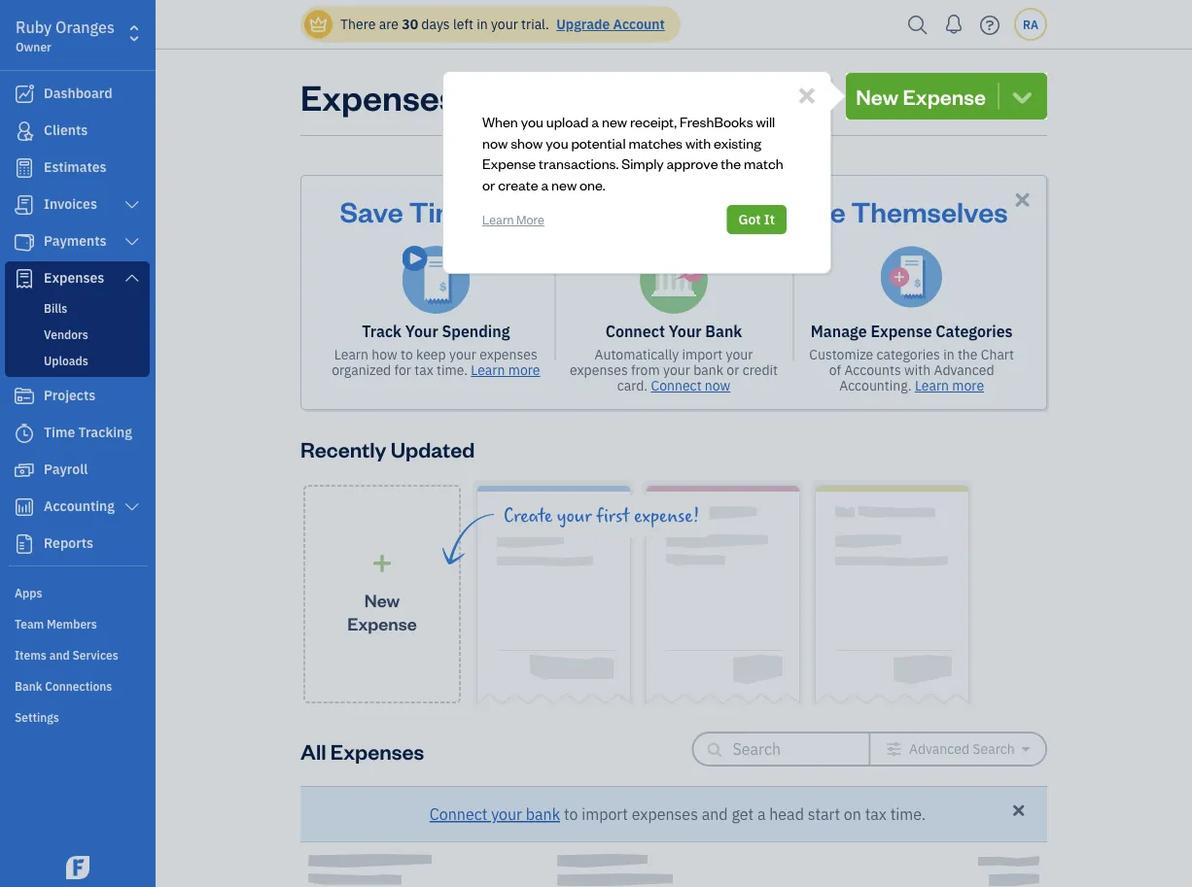 Task type: describe. For each thing, give the bounding box(es) containing it.
or inside automatically import your expenses from your bank or credit card.
[[727, 361, 739, 379]]

chart image
[[13, 498, 36, 517]]

owner
[[16, 39, 51, 54]]

upgrade
[[556, 15, 610, 33]]

settings image
[[15, 709, 150, 725]]

now inside × when you upload a new receipt, freshbooks will now show you potential matches with existing expense transactions. simply approve the match or create a new one.
[[482, 133, 508, 151]]

will
[[756, 112, 775, 130]]

or inside × when you upload a new receipt, freshbooks will now show you potential matches with existing expense transactions. simply approve the match or create a new one.
[[482, 175, 495, 194]]

bank inside automatically import your expenses from your bank or credit card.
[[694, 361, 724, 379]]

estimate image
[[13, 159, 36, 178]]

learn more for categories
[[915, 377, 984, 395]]

learn inside learn how to keep your expenses organized for tax time.
[[334, 346, 369, 364]]

× button
[[798, 75, 816, 111]]

learn down spending
[[471, 361, 505, 379]]

0 horizontal spatial bank
[[526, 805, 560, 825]]

updated
[[391, 435, 475, 463]]

card.
[[617, 377, 648, 395]]

and
[[702, 805, 728, 825]]

0 horizontal spatial with
[[481, 193, 536, 229]]

2 vertical spatial expenses
[[330, 738, 424, 765]]

connect your bank button
[[430, 803, 560, 827]]

there are 30 days left in your trial. upgrade account
[[340, 15, 665, 33]]

timer image
[[13, 424, 36, 443]]

when
[[482, 112, 518, 130]]

on
[[844, 805, 862, 825]]

create
[[498, 175, 538, 194]]

chevrondown image
[[1009, 83, 1036, 110]]

expense inside button
[[903, 82, 986, 110]]

chevron large down image for invoice icon
[[123, 197, 141, 213]]

organized
[[332, 361, 391, 379]]

left
[[453, 15, 473, 33]]

main element
[[0, 0, 204, 888]]

the inside × when you upload a new receipt, freshbooks will now show you potential matches with existing expense transactions. simply approve the match or create a new one.
[[721, 154, 741, 173]]

automatically import your expenses from your bank or credit card.
[[570, 346, 778, 395]]

bank connections image
[[15, 678, 150, 693]]

0 vertical spatial a
[[592, 112, 599, 130]]

account
[[613, 15, 665, 33]]

all
[[301, 738, 326, 765]]

track your spending
[[362, 321, 510, 342]]

matches
[[629, 133, 683, 151]]

learn inside button
[[482, 212, 514, 228]]

time. inside learn how to keep your expenses organized for tax time.
[[437, 361, 468, 379]]

connect your bank to import expenses and get a head start on tax time.
[[430, 805, 926, 825]]

for
[[394, 361, 411, 379]]

simply
[[622, 154, 664, 173]]

new expense button
[[846, 73, 1047, 120]]

close image
[[1011, 189, 1034, 211]]

more for spending
[[508, 361, 540, 379]]

crown image
[[308, 14, 329, 35]]

spending
[[442, 321, 510, 342]]

save
[[340, 193, 403, 229]]

are
[[379, 15, 399, 33]]

new inside new expense link
[[364, 589, 400, 612]]

learn more button
[[482, 205, 545, 234]]

oranges
[[56, 17, 115, 37]]

themselves
[[851, 193, 1008, 229]]

go to help image
[[974, 10, 1006, 39]]

show
[[511, 133, 543, 151]]

new expense button
[[846, 73, 1047, 120]]

money image
[[13, 461, 36, 480]]

chart
[[981, 346, 1014, 364]]

plus image
[[371, 554, 393, 574]]

save time with expenses that organize themselves
[[340, 193, 1008, 229]]

1 horizontal spatial new
[[602, 112, 627, 130]]

categories
[[936, 321, 1013, 342]]

match
[[744, 154, 784, 173]]

got
[[739, 211, 761, 229]]

1 horizontal spatial you
[[546, 133, 568, 151]]

2 vertical spatial connect
[[430, 805, 488, 825]]

×
[[798, 75, 816, 111]]

your for track
[[405, 321, 438, 342]]

customize categories in the chart of accounts with advanced accounting.
[[809, 346, 1014, 395]]

import inside automatically import your expenses from your bank or credit card.
[[682, 346, 723, 364]]

1 vertical spatial tax
[[865, 805, 887, 825]]

0 vertical spatial you
[[521, 112, 544, 130]]

recently
[[301, 435, 386, 463]]

track
[[362, 321, 402, 342]]

chevron large down image for payment image
[[123, 234, 141, 250]]

1 vertical spatial import
[[582, 805, 628, 825]]

freshbooks
[[680, 112, 753, 130]]

freshbooks image
[[62, 857, 93, 880]]

0 vertical spatial expenses
[[301, 73, 457, 119]]

upload
[[546, 112, 589, 130]]

the inside customize categories in the chart of accounts with advanced accounting.
[[958, 346, 978, 364]]

connect your bank
[[606, 321, 742, 342]]

potential
[[571, 133, 626, 151]]

recently updated
[[301, 435, 475, 463]]

manage
[[811, 321, 867, 342]]



Task type: locate. For each thing, give the bounding box(es) containing it.
1 horizontal spatial the
[[958, 346, 978, 364]]

time.
[[437, 361, 468, 379], [891, 805, 926, 825]]

got it button
[[727, 205, 787, 234]]

2 horizontal spatial a
[[757, 805, 766, 825]]

0 horizontal spatial now
[[482, 133, 508, 151]]

0 horizontal spatial or
[[482, 175, 495, 194]]

1 vertical spatial expenses
[[542, 193, 667, 229]]

0 vertical spatial new
[[602, 112, 627, 130]]

new expense
[[856, 82, 986, 110], [347, 589, 417, 635]]

0 vertical spatial new expense
[[856, 82, 986, 110]]

or
[[482, 175, 495, 194], [727, 361, 739, 379]]

1 horizontal spatial expenses
[[570, 361, 628, 379]]

get
[[732, 805, 754, 825]]

0 vertical spatial chevron large down image
[[123, 234, 141, 250]]

there
[[340, 15, 376, 33]]

to inside learn how to keep your expenses organized for tax time.
[[401, 346, 413, 364]]

or left credit
[[727, 361, 739, 379]]

new down plus icon
[[364, 589, 400, 612]]

with right time
[[481, 193, 536, 229]]

with down manage expense categories
[[904, 361, 931, 379]]

learn down categories
[[915, 377, 949, 395]]

new expense down plus icon
[[347, 589, 417, 635]]

transactions.
[[539, 154, 619, 173]]

more down spending
[[508, 361, 540, 379]]

bank
[[694, 361, 724, 379], [526, 805, 560, 825]]

1 horizontal spatial learn more
[[915, 377, 984, 395]]

expense down "search" image
[[903, 82, 986, 110]]

invoice image
[[13, 195, 36, 215]]

expenses left and
[[632, 805, 698, 825]]

0 vertical spatial the
[[721, 154, 741, 173]]

learn
[[482, 212, 514, 228], [334, 346, 369, 364], [471, 361, 505, 379], [915, 377, 949, 395]]

1 vertical spatial new
[[552, 175, 577, 194]]

your up keep
[[405, 321, 438, 342]]

expenses for import
[[632, 805, 698, 825]]

0 vertical spatial new
[[856, 82, 899, 110]]

0 vertical spatial time.
[[437, 361, 468, 379]]

tax right on
[[865, 805, 887, 825]]

one.
[[580, 175, 606, 194]]

to right how
[[401, 346, 413, 364]]

receipt,
[[630, 112, 677, 130]]

0 horizontal spatial tax
[[415, 361, 434, 379]]

1 chevron large down image from the top
[[123, 234, 141, 250]]

2 your from the left
[[669, 321, 702, 342]]

trial.
[[521, 15, 549, 33]]

new expense link
[[303, 485, 461, 704]]

in inside customize categories in the chart of accounts with advanced accounting.
[[943, 346, 955, 364]]

now down when
[[482, 133, 508, 151]]

learn more down spending
[[471, 361, 540, 379]]

1 horizontal spatial time.
[[891, 805, 926, 825]]

0 vertical spatial bank
[[694, 361, 724, 379]]

expense up create
[[482, 154, 536, 173]]

0 horizontal spatial to
[[401, 346, 413, 364]]

report image
[[13, 535, 36, 554]]

expense image
[[13, 269, 36, 289]]

expenses
[[480, 346, 538, 364], [570, 361, 628, 379], [632, 805, 698, 825]]

1 vertical spatial new
[[364, 589, 400, 612]]

1 horizontal spatial a
[[592, 112, 599, 130]]

0 horizontal spatial your
[[405, 321, 438, 342]]

new
[[856, 82, 899, 110], [364, 589, 400, 612]]

0 horizontal spatial the
[[721, 154, 741, 173]]

1 horizontal spatial to
[[564, 805, 578, 825]]

2 chevron large down image from the top
[[123, 500, 141, 515]]

expenses down are
[[301, 73, 457, 119]]

1 horizontal spatial or
[[727, 361, 739, 379]]

2 chevron large down image from the top
[[123, 270, 141, 286]]

more down chart on the right top of the page
[[952, 377, 984, 395]]

new up potential
[[602, 112, 627, 130]]

now
[[482, 133, 508, 151], [705, 377, 731, 395]]

categories
[[877, 346, 940, 364]]

tax inside learn how to keep your expenses organized for tax time.
[[415, 361, 434, 379]]

1 vertical spatial to
[[564, 805, 578, 825]]

learn left how
[[334, 346, 369, 364]]

1 vertical spatial chevron large down image
[[123, 270, 141, 286]]

0 horizontal spatial expenses
[[480, 346, 538, 364]]

tax right for
[[415, 361, 434, 379]]

0 vertical spatial to
[[401, 346, 413, 364]]

with
[[685, 133, 711, 151], [481, 193, 536, 229], [904, 361, 931, 379]]

chevron large down image
[[123, 197, 141, 213], [123, 500, 141, 515]]

apps image
[[15, 584, 150, 600]]

1 horizontal spatial more
[[952, 377, 984, 395]]

0 horizontal spatial learn more
[[471, 361, 540, 379]]

expenses right all
[[330, 738, 424, 765]]

your for connect
[[669, 321, 702, 342]]

you down the upload
[[546, 133, 568, 151]]

manage expense categories
[[811, 321, 1013, 342]]

to
[[401, 346, 413, 364], [564, 805, 578, 825]]

start
[[808, 805, 840, 825]]

30
[[402, 15, 418, 33]]

1 horizontal spatial with
[[685, 133, 711, 151]]

2 horizontal spatial expenses
[[632, 805, 698, 825]]

in
[[477, 15, 488, 33], [943, 346, 955, 364]]

× when you upload a new receipt, freshbooks will now show you potential matches with existing expense transactions. simply approve the match or create a new one.
[[482, 75, 816, 194]]

0 horizontal spatial more
[[508, 361, 540, 379]]

bank
[[705, 321, 742, 342]]

project image
[[13, 387, 36, 407]]

new expense inside button
[[856, 82, 986, 110]]

customize
[[809, 346, 873, 364]]

1 vertical spatial you
[[546, 133, 568, 151]]

0 vertical spatial or
[[482, 175, 495, 194]]

the down existing
[[721, 154, 741, 173]]

or left create
[[482, 175, 495, 194]]

expense down plus icon
[[347, 612, 417, 635]]

1 horizontal spatial tax
[[865, 805, 887, 825]]

0 vertical spatial connect
[[606, 321, 665, 342]]

the
[[721, 154, 741, 173], [958, 346, 978, 364]]

ruby oranges owner
[[16, 17, 115, 54]]

got it
[[739, 211, 775, 229]]

approve
[[667, 154, 718, 173]]

connect now
[[651, 377, 731, 395]]

keep
[[416, 346, 446, 364]]

learn how to keep your expenses organized for tax time.
[[332, 346, 538, 379]]

all expenses
[[301, 738, 424, 765]]

with inside × when you upload a new receipt, freshbooks will now show you potential matches with existing expense transactions. simply approve the match or create a new one.
[[685, 133, 711, 151]]

expenses inside learn how to keep your expenses organized for tax time.
[[480, 346, 538, 364]]

1 vertical spatial time.
[[891, 805, 926, 825]]

accounting.
[[839, 377, 912, 395]]

chevron large down image for chart image
[[123, 500, 141, 515]]

of
[[829, 361, 841, 379]]

1 horizontal spatial new expense
[[856, 82, 986, 110]]

head
[[769, 805, 804, 825]]

payment image
[[13, 232, 36, 252]]

0 horizontal spatial new expense
[[347, 589, 417, 635]]

a right create
[[541, 175, 549, 194]]

new
[[602, 112, 627, 130], [552, 175, 577, 194]]

0 horizontal spatial new
[[364, 589, 400, 612]]

1 vertical spatial new expense
[[347, 589, 417, 635]]

how
[[372, 346, 397, 364]]

with up approve
[[685, 133, 711, 151]]

0 vertical spatial now
[[482, 133, 508, 151]]

time. down track your spending
[[437, 361, 468, 379]]

1 vertical spatial connect
[[651, 377, 702, 395]]

you
[[521, 112, 544, 130], [546, 133, 568, 151]]

in down categories
[[943, 346, 955, 364]]

more for categories
[[952, 377, 984, 395]]

a up potential
[[592, 112, 599, 130]]

0 horizontal spatial import
[[582, 805, 628, 825]]

0 vertical spatial in
[[477, 15, 488, 33]]

more
[[516, 212, 544, 228]]

chevron large down image
[[123, 234, 141, 250], [123, 270, 141, 286]]

connect for connect now
[[651, 377, 702, 395]]

tax
[[415, 361, 434, 379], [865, 805, 887, 825]]

expense up categories
[[871, 321, 932, 342]]

credit
[[743, 361, 778, 379]]

2 horizontal spatial with
[[904, 361, 931, 379]]

dashboard image
[[13, 85, 36, 104]]

1 vertical spatial chevron large down image
[[123, 500, 141, 515]]

close image
[[1010, 802, 1028, 820]]

learn more
[[471, 361, 540, 379], [915, 377, 984, 395]]

client image
[[13, 122, 36, 141]]

manage expense categories image
[[881, 246, 943, 308]]

0 horizontal spatial time.
[[437, 361, 468, 379]]

connect your bank image
[[640, 246, 708, 314]]

expenses left from at the right of the page
[[570, 361, 628, 379]]

your left bank
[[669, 321, 702, 342]]

1 chevron large down image from the top
[[123, 197, 141, 213]]

chevron large down image for "expense" image
[[123, 270, 141, 286]]

1 vertical spatial now
[[705, 377, 731, 395]]

0 horizontal spatial you
[[521, 112, 544, 130]]

Search text field
[[733, 734, 838, 765]]

days
[[421, 15, 450, 33]]

learn more
[[482, 212, 544, 228]]

1 horizontal spatial in
[[943, 346, 955, 364]]

automatically
[[595, 346, 679, 364]]

now left credit
[[705, 377, 731, 395]]

0 vertical spatial chevron large down image
[[123, 197, 141, 213]]

connect
[[606, 321, 665, 342], [651, 377, 702, 395], [430, 805, 488, 825]]

accounts
[[844, 361, 901, 379]]

existing
[[714, 133, 761, 151]]

the down categories
[[958, 346, 978, 364]]

with inside customize categories in the chart of accounts with advanced accounting.
[[904, 361, 931, 379]]

0 vertical spatial import
[[682, 346, 723, 364]]

learn more for spending
[[471, 361, 540, 379]]

organize
[[730, 193, 846, 229]]

a right get at the bottom right of page
[[757, 805, 766, 825]]

connect for connect your bank
[[606, 321, 665, 342]]

1 horizontal spatial import
[[682, 346, 723, 364]]

1 vertical spatial or
[[727, 361, 739, 379]]

2 vertical spatial a
[[757, 805, 766, 825]]

new expense down "search" image
[[856, 82, 986, 110]]

track your spending image
[[402, 246, 470, 314]]

new down transactions.
[[552, 175, 577, 194]]

expense inside × when you upload a new receipt, freshbooks will now show you potential matches with existing expense transactions. simply approve the match or create a new one.
[[482, 154, 536, 173]]

0 horizontal spatial new
[[552, 175, 577, 194]]

expenses down transactions.
[[542, 193, 667, 229]]

expenses down spending
[[480, 346, 538, 364]]

0 vertical spatial with
[[685, 133, 711, 151]]

your
[[405, 321, 438, 342], [669, 321, 702, 342]]

0 vertical spatial tax
[[415, 361, 434, 379]]

your
[[491, 15, 518, 33], [449, 346, 476, 364], [726, 346, 753, 364], [663, 361, 690, 379], [491, 805, 522, 825]]

1 vertical spatial in
[[943, 346, 955, 364]]

1 horizontal spatial bank
[[694, 361, 724, 379]]

ruby
[[16, 17, 52, 37]]

expenses inside automatically import your expenses from your bank or credit card.
[[570, 361, 628, 379]]

1 horizontal spatial new
[[856, 82, 899, 110]]

1 horizontal spatial your
[[669, 321, 702, 342]]

1 horizontal spatial now
[[705, 377, 731, 395]]

you up show
[[521, 112, 544, 130]]

more
[[508, 361, 540, 379], [952, 377, 984, 395]]

in right left
[[477, 15, 488, 33]]

0 horizontal spatial a
[[541, 175, 549, 194]]

items and services image
[[15, 647, 150, 662]]

learn more down categories
[[915, 377, 984, 395]]

advanced
[[934, 361, 994, 379]]

new right × 'button' on the top right
[[856, 82, 899, 110]]

2 vertical spatial with
[[904, 361, 931, 379]]

1 your from the left
[[405, 321, 438, 342]]

time. right on
[[891, 805, 926, 825]]

import
[[682, 346, 723, 364], [582, 805, 628, 825]]

time
[[409, 193, 476, 229]]

to right connect your bank button
[[564, 805, 578, 825]]

team members image
[[15, 616, 150, 631]]

1 vertical spatial bank
[[526, 805, 560, 825]]

expenses
[[301, 73, 457, 119], [542, 193, 667, 229], [330, 738, 424, 765]]

new inside new expense button
[[856, 82, 899, 110]]

your inside learn how to keep your expenses organized for tax time.
[[449, 346, 476, 364]]

it
[[764, 211, 775, 229]]

1 vertical spatial with
[[481, 193, 536, 229]]

0 horizontal spatial in
[[477, 15, 488, 33]]

that
[[672, 193, 725, 229]]

× dialog
[[442, 71, 831, 274]]

1 vertical spatial a
[[541, 175, 549, 194]]

upgrade account link
[[553, 15, 665, 33]]

1 vertical spatial the
[[958, 346, 978, 364]]

learn left more
[[482, 212, 514, 228]]

search image
[[902, 10, 934, 39]]

a
[[592, 112, 599, 130], [541, 175, 549, 194], [757, 805, 766, 825]]

from
[[631, 361, 660, 379]]

expenses for your
[[480, 346, 538, 364]]



Task type: vqa. For each thing, say whether or not it's contained in the screenshot.
or to the right
yes



